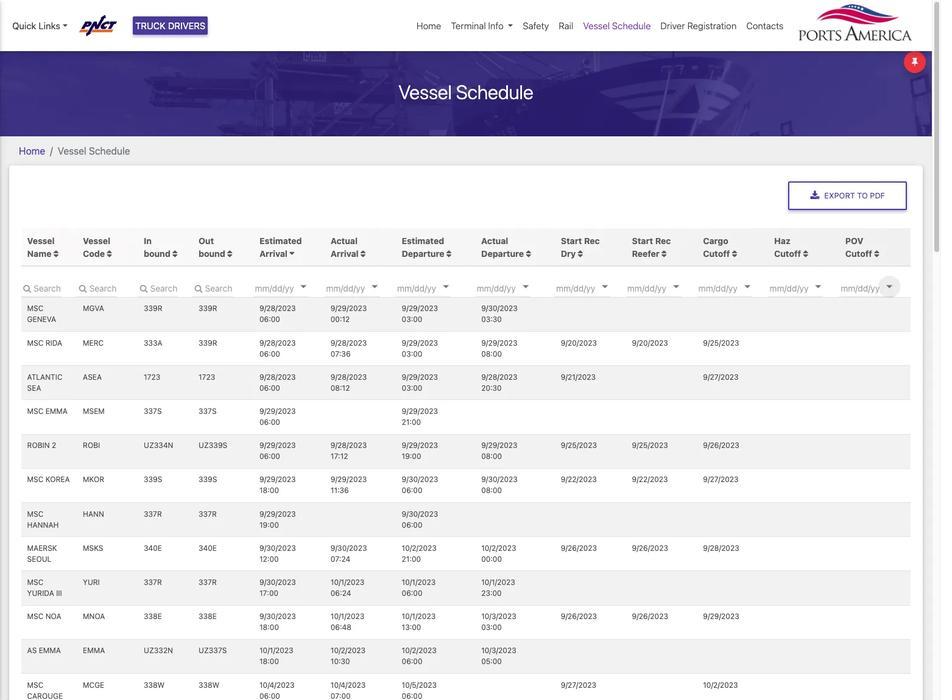 Task type: locate. For each thing, give the bounding box(es) containing it.
actual inside actual departure
[[481, 236, 508, 246]]

1 18:00 from the top
[[260, 486, 279, 496]]

0 horizontal spatial home link
[[19, 145, 45, 156]]

0 vertical spatial 9/29/2023 08:00
[[481, 339, 518, 359]]

start up reefer
[[632, 236, 653, 246]]

rec up reefer
[[655, 236, 671, 246]]

cutoff down pov
[[845, 248, 872, 259]]

0 horizontal spatial open calendar image
[[443, 286, 449, 289]]

10/1/2023 for 06:48
[[331, 612, 365, 621]]

2 1723 from the left
[[199, 373, 215, 382]]

to
[[857, 191, 868, 200]]

1 vertical spatial 19:00
[[260, 521, 279, 530]]

0 vertical spatial 19:00
[[402, 452, 421, 461]]

21:00 inside 9/29/2023 21:00
[[402, 418, 421, 427]]

rec for start rec dry
[[584, 236, 600, 246]]

1 horizontal spatial 19:00
[[402, 452, 421, 461]]

1 vertical spatial 9/29/2023 19:00
[[260, 510, 296, 530]]

2 9/22/2023 from the left
[[632, 475, 668, 485]]

1 departure from the left
[[402, 248, 444, 259]]

2 vertical spatial 9/27/2023
[[561, 681, 596, 690]]

rec for start rec reefer
[[655, 236, 671, 246]]

5 open calendar image from the left
[[887, 286, 893, 289]]

3 open calendar image from the left
[[744, 286, 750, 289]]

open calendar image for seventh mm/dd/yy field from right
[[443, 286, 449, 289]]

1 vertical spatial 21:00
[[402, 555, 421, 564]]

1 horizontal spatial arrival
[[331, 248, 359, 259]]

uz337s
[[199, 647, 227, 656]]

0 vertical spatial 9/28/2023 06:00
[[260, 304, 296, 324]]

1 horizontal spatial vessel schedule
[[399, 80, 533, 103]]

19:00
[[402, 452, 421, 461], [260, 521, 279, 530]]

8 msc from the top
[[27, 681, 43, 690]]

emma right as
[[39, 647, 61, 656]]

1 9/29/2023 08:00 from the top
[[481, 339, 518, 359]]

6 msc from the top
[[27, 578, 43, 587]]

0 vertical spatial 9/30/2023 06:00
[[402, 475, 438, 496]]

17:12
[[331, 452, 348, 461]]

339r for 333a
[[199, 339, 217, 348]]

9/29/2023 19:00 down 9/29/2023 18:00 on the left of the page
[[260, 510, 296, 530]]

2 338w from the left
[[199, 681, 219, 690]]

2 horizontal spatial vessel schedule
[[583, 20, 651, 31]]

10/1/2023 down 10/2/2023 21:00
[[402, 578, 436, 587]]

mm/dd/yy field up 9/30/2023 03:30
[[476, 279, 549, 297]]

2 vertical spatial 18:00
[[260, 658, 279, 667]]

10/1/2023 for 06:00
[[402, 578, 436, 587]]

10/1/2023 up 13:00
[[402, 612, 436, 621]]

9/28/2023 07:36
[[331, 339, 367, 359]]

339r
[[144, 304, 162, 313], [199, 304, 217, 313], [199, 339, 217, 348]]

0 vertical spatial 18:00
[[260, 486, 279, 496]]

mm/dd/yy field up the 9/29/2023 00:12
[[325, 279, 398, 297]]

2 9/29/2023 06:00 from the top
[[260, 441, 296, 461]]

10/1/2023 for 13:00
[[402, 612, 436, 621]]

2 vertical spatial 9/29/2023 03:00
[[402, 373, 438, 393]]

10/1/2023 up 06:48
[[331, 612, 365, 621]]

1 vertical spatial 10/3/2023
[[481, 647, 516, 656]]

1 21:00 from the top
[[402, 418, 421, 427]]

1 horizontal spatial 338w
[[199, 681, 219, 690]]

338w down uz337s
[[199, 681, 219, 690]]

338e up uz337s
[[199, 612, 217, 621]]

1 vertical spatial home link
[[19, 145, 45, 156]]

337s up the uz339s
[[199, 407, 217, 416]]

17:00
[[260, 589, 278, 598]]

rida
[[46, 339, 62, 348]]

cutoff down cargo
[[703, 248, 730, 259]]

start up dry
[[561, 236, 582, 246]]

1 vertical spatial 18:00
[[260, 623, 279, 632]]

1 vertical spatial 9/29/2023 03:00
[[402, 339, 438, 359]]

2 vertical spatial schedule
[[89, 145, 130, 156]]

bound down out
[[199, 248, 225, 259]]

0 horizontal spatial 9/22/2023
[[561, 475, 597, 485]]

msc down sea
[[27, 407, 43, 416]]

1 horizontal spatial cutoff
[[774, 248, 801, 259]]

11:36
[[331, 486, 349, 496]]

msc for msc korea
[[27, 475, 43, 485]]

1 horizontal spatial 338e
[[199, 612, 217, 621]]

1 horizontal spatial open calendar image
[[523, 286, 529, 289]]

0 horizontal spatial 339s
[[144, 475, 162, 485]]

2 open calendar image from the left
[[602, 286, 608, 289]]

9/27/2023 for 9/22/2023
[[703, 475, 739, 485]]

0 vertical spatial 9/29/2023 03:00
[[402, 304, 438, 324]]

08:00 for 9/30/2023 06:00
[[481, 486, 502, 496]]

3 9/29/2023 03:00 from the top
[[402, 373, 438, 393]]

1 vertical spatial 08:00
[[481, 452, 502, 461]]

arrival for actual arrival
[[331, 248, 359, 259]]

1 9/30/2023 06:00 from the top
[[402, 475, 438, 496]]

1 bound from the left
[[144, 248, 170, 259]]

2 18:00 from the top
[[260, 623, 279, 632]]

9/29/2023 06:00 for uz339s
[[260, 441, 296, 461]]

msc for msc hannah
[[27, 510, 43, 519]]

1 horizontal spatial schedule
[[456, 80, 533, 103]]

1 mm/dd/yy field from the left
[[325, 279, 398, 297]]

bound down in
[[144, 248, 170, 259]]

8 mm/dd/yy field from the left
[[840, 279, 913, 297]]

1 horizontal spatial start
[[632, 236, 653, 246]]

emma down atlantic sea
[[46, 407, 68, 416]]

9/30/2023 06:00 for 9/29/2023 19:00
[[402, 510, 438, 530]]

bound
[[144, 248, 170, 259], [199, 248, 225, 259]]

actual departure
[[481, 236, 524, 259]]

actual inside actual arrival
[[331, 236, 358, 246]]

9/29/2023 03:00
[[402, 304, 438, 324], [402, 339, 438, 359], [402, 373, 438, 393]]

0 vertical spatial 9/27/2023
[[703, 373, 739, 382]]

0 horizontal spatial arrival
[[260, 248, 287, 259]]

18:00
[[260, 486, 279, 496], [260, 623, 279, 632], [260, 658, 279, 667]]

1 vertical spatial vessel schedule
[[399, 80, 533, 103]]

2 horizontal spatial open calendar image
[[744, 286, 750, 289]]

actual arrival
[[331, 236, 359, 259]]

0 vertical spatial 21:00
[[402, 418, 421, 427]]

3 9/28/2023 06:00 from the top
[[260, 373, 296, 393]]

9/28/2023 06:00
[[260, 304, 296, 324], [260, 339, 296, 359], [260, 373, 296, 393]]

1 vertical spatial 9/30/2023 06:00
[[402, 510, 438, 530]]

2 cutoff from the left
[[774, 248, 801, 259]]

1 vertical spatial 9/29/2023 08:00
[[481, 441, 518, 461]]

0 horizontal spatial 338e
[[144, 612, 162, 621]]

1 vertical spatial schedule
[[456, 80, 533, 103]]

2 vertical spatial 9/28/2023 06:00
[[260, 373, 296, 393]]

reefer
[[632, 248, 660, 259]]

1 horizontal spatial 9/22/2023
[[632, 475, 668, 485]]

mm/dd/yy field
[[325, 279, 398, 297], [396, 279, 469, 297], [476, 279, 549, 297], [555, 279, 628, 297], [626, 279, 699, 297], [697, 279, 770, 297], [768, 279, 842, 297], [840, 279, 913, 297]]

1 9/20/2023 from the left
[[561, 339, 597, 348]]

2 10/3/2023 from the top
[[481, 647, 516, 656]]

msc inside msc carouge
[[27, 681, 43, 690]]

estimated arrival
[[260, 236, 302, 259]]

9/29/2023 21:00
[[402, 407, 438, 427]]

1 horizontal spatial 1723
[[199, 373, 215, 382]]

open calendar image for third mm/dd/yy field
[[523, 286, 529, 289]]

9/29/2023 08:00 up 9/30/2023 08:00
[[481, 441, 518, 461]]

3 msc from the top
[[27, 407, 43, 416]]

haz
[[774, 236, 791, 246]]

19:00 up 9/30/2023 12:00
[[260, 521, 279, 530]]

0 horizontal spatial cutoff
[[703, 248, 730, 259]]

vessel
[[583, 20, 610, 31], [399, 80, 452, 103], [58, 145, 86, 156], [27, 236, 55, 246], [83, 236, 110, 246]]

9/29/2023 03:00 for 9/29/2023 00:12
[[402, 304, 438, 324]]

msc left korea at left bottom
[[27, 475, 43, 485]]

338w down uz332n
[[144, 681, 165, 690]]

0 horizontal spatial home
[[19, 145, 45, 156]]

3 08:00 from the top
[[481, 486, 502, 496]]

0 horizontal spatial actual
[[331, 236, 358, 246]]

1 horizontal spatial bound
[[199, 248, 225, 259]]

2 337s from the left
[[199, 407, 217, 416]]

msc carouge
[[27, 681, 63, 701]]

uz339s
[[199, 441, 227, 450]]

in bound
[[144, 236, 173, 259]]

0 horizontal spatial rec
[[584, 236, 600, 246]]

08:00 inside 9/30/2023 08:00
[[481, 486, 502, 496]]

1 vertical spatial 9/27/2023
[[703, 475, 739, 485]]

1 horizontal spatial 9/20/2023
[[632, 339, 668, 348]]

1 10/4/2023 from the left
[[260, 681, 295, 690]]

0 horizontal spatial 337s
[[144, 407, 162, 416]]

msc for msc noa
[[27, 612, 43, 621]]

1 horizontal spatial estimated
[[402, 236, 444, 246]]

10/1/2023 up the 06:24
[[331, 578, 365, 587]]

10/1/2023 06:24
[[331, 578, 365, 598]]

pov
[[845, 236, 864, 246]]

msc for msc carouge
[[27, 681, 43, 690]]

10/2/2023 21:00
[[402, 544, 437, 564]]

5 mm/dd/yy field from the left
[[626, 279, 699, 297]]

2 vertical spatial vessel schedule
[[58, 145, 130, 156]]

1 msc from the top
[[27, 304, 43, 313]]

2 9/29/2023 08:00 from the top
[[481, 441, 518, 461]]

cargo
[[703, 236, 728, 246]]

out
[[199, 236, 214, 246]]

0 vertical spatial 9/29/2023 19:00
[[402, 441, 438, 461]]

1 horizontal spatial 10/4/2023
[[331, 681, 366, 690]]

9/30/2023 08:00
[[481, 475, 518, 496]]

1 vertical spatial home
[[19, 145, 45, 156]]

0 vertical spatial home
[[417, 20, 441, 31]]

msks
[[83, 544, 103, 553]]

08:00
[[481, 349, 502, 359], [481, 452, 502, 461], [481, 486, 502, 496]]

bound for out
[[199, 248, 225, 259]]

10/2/2023
[[402, 544, 437, 553], [481, 544, 516, 553], [331, 647, 366, 656], [402, 647, 437, 656], [703, 681, 738, 690]]

0 horizontal spatial estimated
[[260, 236, 302, 246]]

2 start from the left
[[632, 236, 653, 246]]

9/29/2023 19:00
[[402, 441, 438, 461], [260, 510, 296, 530]]

bound inside in bound
[[144, 248, 170, 259]]

cargo cutoff
[[703, 236, 730, 259]]

emma for msc emma
[[46, 407, 68, 416]]

9/28/2023 08:12
[[331, 373, 367, 393]]

1 10/3/2023 from the top
[[481, 612, 516, 621]]

03:00 for 9/28/2023 07:36
[[402, 349, 422, 359]]

9/29/2023 08:00
[[481, 339, 518, 359], [481, 441, 518, 461]]

msem
[[83, 407, 105, 416]]

vessel schedule
[[583, 20, 651, 31], [399, 80, 533, 103], [58, 145, 130, 156]]

2 340e from the left
[[199, 544, 217, 553]]

1 340e from the left
[[144, 544, 162, 553]]

terminal info
[[451, 20, 504, 31]]

20:30
[[481, 384, 502, 393]]

start inside "start rec reefer"
[[632, 236, 653, 246]]

9/26/2023
[[703, 441, 739, 450], [561, 544, 597, 553], [632, 544, 668, 553], [561, 612, 597, 621], [632, 612, 668, 621]]

msc up yurida
[[27, 578, 43, 587]]

0 vertical spatial vessel schedule
[[583, 20, 651, 31]]

10/1/2023 up 23:00
[[481, 578, 515, 587]]

None field
[[21, 279, 62, 297], [77, 279, 117, 297], [138, 279, 178, 297], [193, 279, 233, 297], [21, 279, 62, 297], [77, 279, 117, 297], [138, 279, 178, 297], [193, 279, 233, 297]]

2 estimated from the left
[[402, 236, 444, 246]]

10/4/2023 down 10/1/2023 18:00
[[260, 681, 295, 690]]

339s down uz334n
[[144, 475, 162, 485]]

1 vertical spatial 9/29/2023 06:00
[[260, 441, 296, 461]]

18:00 inside 9/29/2023 18:00
[[260, 486, 279, 496]]

mm/dd/yy field down dry
[[555, 279, 628, 297]]

1 9/28/2023 06:00 from the top
[[260, 304, 296, 324]]

1 08:00 from the top
[[481, 349, 502, 359]]

msc hannah
[[27, 510, 59, 530]]

open calendar image
[[372, 286, 378, 289], [602, 286, 608, 289], [673, 286, 679, 289], [816, 286, 822, 289], [887, 286, 893, 289]]

1 9/29/2023 03:00 from the top
[[402, 304, 438, 324]]

10/1/2023 for 18:00
[[260, 647, 293, 656]]

7 msc from the top
[[27, 612, 43, 621]]

0 horizontal spatial 338w
[[144, 681, 165, 690]]

0 horizontal spatial vessel schedule
[[58, 145, 130, 156]]

0 horizontal spatial 9/20/2023
[[561, 339, 597, 348]]

atlantic
[[27, 373, 62, 382]]

pov cutoff
[[845, 236, 872, 259]]

3 18:00 from the top
[[260, 658, 279, 667]]

06:00 inside the 10/1/2023 06:00
[[402, 589, 422, 598]]

1 horizontal spatial 339s
[[199, 475, 217, 485]]

1 horizontal spatial rec
[[655, 236, 671, 246]]

mm/dd/yy field down estimated departure
[[396, 279, 469, 297]]

10/1/2023 down 9/30/2023 18:00
[[260, 647, 293, 656]]

0 horizontal spatial bound
[[144, 248, 170, 259]]

msc up carouge
[[27, 681, 43, 690]]

9/29/2023 08:00 for 9/20/2023
[[481, 339, 518, 359]]

337s up uz334n
[[144, 407, 162, 416]]

2 08:00 from the top
[[481, 452, 502, 461]]

1 horizontal spatial departure
[[481, 248, 524, 259]]

2 open calendar image from the left
[[523, 286, 529, 289]]

msc left noa
[[27, 612, 43, 621]]

1 arrival from the left
[[260, 248, 287, 259]]

0 horizontal spatial start
[[561, 236, 582, 246]]

0 horizontal spatial 340e
[[144, 544, 162, 553]]

departure
[[402, 248, 444, 259], [481, 248, 524, 259]]

2 9/29/2023 03:00 from the top
[[402, 339, 438, 359]]

03:00 inside 10/3/2023 03:00
[[481, 623, 502, 632]]

18:00 inside 9/30/2023 18:00
[[260, 623, 279, 632]]

2 horizontal spatial schedule
[[612, 20, 651, 31]]

0 vertical spatial home link
[[412, 14, 446, 37]]

estimated
[[260, 236, 302, 246], [402, 236, 444, 246]]

21:00 inside 10/2/2023 21:00
[[402, 555, 421, 564]]

home link
[[412, 14, 446, 37], [19, 145, 45, 156]]

339s down the uz339s
[[199, 475, 217, 485]]

0 vertical spatial 10/3/2023
[[481, 612, 516, 621]]

10/2/2023 for 06:00
[[402, 647, 437, 656]]

1 open calendar image from the left
[[372, 286, 378, 289]]

10/1/2023 for 06:24
[[331, 578, 365, 587]]

2 rec from the left
[[655, 236, 671, 246]]

339s
[[144, 475, 162, 485], [199, 475, 217, 485]]

2 departure from the left
[[481, 248, 524, 259]]

4 msc from the top
[[27, 475, 43, 485]]

rec left "start rec reefer"
[[584, 236, 600, 246]]

2 horizontal spatial cutoff
[[845, 248, 872, 259]]

start for reefer
[[632, 236, 653, 246]]

cutoff for pov
[[845, 248, 872, 259]]

0 vertical spatial 9/29/2023 06:00
[[260, 407, 296, 427]]

03:00
[[402, 315, 422, 324], [402, 349, 422, 359], [402, 384, 422, 393], [481, 623, 502, 632]]

rec inside "start rec reefer"
[[655, 236, 671, 246]]

0 vertical spatial schedule
[[612, 20, 651, 31]]

06:48
[[331, 623, 351, 632]]

08:12
[[331, 384, 350, 393]]

departure for actual
[[481, 248, 524, 259]]

10/3/2023 for 03:00
[[481, 612, 516, 621]]

msc inside msc hannah
[[27, 510, 43, 519]]

1 9/29/2023 06:00 from the top
[[260, 407, 296, 427]]

9/29/2023 06:00 for 337s
[[260, 407, 296, 427]]

estimated for arrival
[[260, 236, 302, 246]]

2 msc from the top
[[27, 339, 43, 348]]

9/29/2023 19:00 down 9/29/2023 21:00
[[402, 441, 438, 461]]

2 9/30/2023 06:00 from the top
[[402, 510, 438, 530]]

1 cutoff from the left
[[703, 248, 730, 259]]

0 vertical spatial 08:00
[[481, 349, 502, 359]]

arrival
[[260, 248, 287, 259], [331, 248, 359, 259]]

7 mm/dd/yy field from the left
[[768, 279, 842, 297]]

10/3/2023 up 05:00
[[481, 647, 516, 656]]

9/27/2023 for 9/21/2023
[[703, 373, 739, 382]]

arrival inside "estimated arrival"
[[260, 248, 287, 259]]

5 msc from the top
[[27, 510, 43, 519]]

2 vertical spatial 08:00
[[481, 486, 502, 496]]

9/22/2023
[[561, 475, 597, 485], [632, 475, 668, 485]]

10/2/2023 10:30
[[331, 647, 366, 667]]

0 horizontal spatial schedule
[[89, 145, 130, 156]]

1 horizontal spatial 340e
[[199, 544, 217, 553]]

robin 2
[[27, 441, 56, 450]]

2 bound from the left
[[199, 248, 225, 259]]

18:00 for 9/30/2023 18:00
[[260, 623, 279, 632]]

open calendar image
[[443, 286, 449, 289], [523, 286, 529, 289], [744, 286, 750, 289]]

338e up uz332n
[[144, 612, 162, 621]]

msc inside msc geneva
[[27, 304, 43, 313]]

9/30/2023 12:00
[[260, 544, 296, 564]]

hann
[[83, 510, 104, 519]]

msc left rida
[[27, 339, 43, 348]]

msc up geneva on the left of page
[[27, 304, 43, 313]]

msc up hannah
[[27, 510, 43, 519]]

rec inside start rec dry
[[584, 236, 600, 246]]

actual for actual departure
[[481, 236, 508, 246]]

1 horizontal spatial home link
[[412, 14, 446, 37]]

msc inside msc yurida iii
[[27, 578, 43, 587]]

18:00 inside 10/1/2023 18:00
[[260, 658, 279, 667]]

9/29/2023 08:00 down the "03:30"
[[481, 339, 518, 359]]

10/4/2023
[[260, 681, 295, 690], [331, 681, 366, 690]]

10/3/2023 down 23:00
[[481, 612, 516, 621]]

estimated for departure
[[402, 236, 444, 246]]

maersk
[[27, 544, 57, 553]]

06:00 inside "10/2/2023 06:00"
[[402, 658, 422, 667]]

cutoff
[[703, 248, 730, 259], [774, 248, 801, 259], [845, 248, 872, 259]]

bound for in
[[144, 248, 170, 259]]

3 open calendar image from the left
[[673, 286, 679, 289]]

2 21:00 from the top
[[402, 555, 421, 564]]

338e
[[144, 612, 162, 621], [199, 612, 217, 621]]

9/28/2023 06:00 for 08:12
[[260, 373, 296, 393]]

bound inside out bound
[[199, 248, 225, 259]]

actual
[[331, 236, 358, 246], [481, 236, 508, 246]]

start inside start rec dry
[[561, 236, 582, 246]]

msc for msc geneva
[[27, 304, 43, 313]]

21:00
[[402, 418, 421, 427], [402, 555, 421, 564]]

2 actual from the left
[[481, 236, 508, 246]]

export to pdf
[[824, 191, 885, 200]]

10/5/2023
[[402, 681, 437, 690]]

0 horizontal spatial 10/4/2023
[[260, 681, 295, 690]]

9/29/2023 03:00 for 9/28/2023 08:12
[[402, 373, 438, 393]]

mm/dd/yy field down haz cutoff
[[768, 279, 842, 297]]

10/2/2023 for 00:00
[[481, 544, 516, 553]]

08:00 for 9/29/2023 03:00
[[481, 349, 502, 359]]

19:00 down 9/29/2023 21:00
[[402, 452, 421, 461]]

mm/dd/yy field down cargo cutoff
[[697, 279, 770, 297]]

0 horizontal spatial departure
[[402, 248, 444, 259]]

vessel code
[[83, 236, 110, 259]]

cutoff down haz
[[774, 248, 801, 259]]

1 open calendar image from the left
[[443, 286, 449, 289]]

10/4/2023 down the 10:30
[[331, 681, 366, 690]]

mm/dd/yy field down reefer
[[626, 279, 699, 297]]

1 horizontal spatial actual
[[481, 236, 508, 246]]

10/2/2023 for 21:00
[[402, 544, 437, 553]]

1 estimated from the left
[[260, 236, 302, 246]]

10/1/2023
[[331, 578, 365, 587], [402, 578, 436, 587], [481, 578, 515, 587], [331, 612, 365, 621], [402, 612, 436, 621], [260, 647, 293, 656]]

1 vertical spatial 9/28/2023 06:00
[[260, 339, 296, 359]]

0 horizontal spatial 1723
[[144, 373, 160, 382]]

0 horizontal spatial 19:00
[[260, 521, 279, 530]]

geneva
[[27, 315, 56, 324]]

2 9/28/2023 06:00 from the top
[[260, 339, 296, 359]]

1 rec from the left
[[584, 236, 600, 246]]

1 actual from the left
[[331, 236, 358, 246]]

2 339s from the left
[[199, 475, 217, 485]]

terminal info link
[[446, 14, 518, 37]]

msc noa
[[27, 612, 61, 621]]

estimated inside estimated departure
[[402, 236, 444, 246]]

9/30/2023
[[481, 304, 518, 313], [402, 475, 438, 485], [481, 475, 518, 485], [402, 510, 438, 519], [260, 544, 296, 553], [331, 544, 367, 553], [260, 578, 296, 587], [260, 612, 296, 621]]

mm/dd/yy field down pov cutoff at the top of page
[[840, 279, 913, 297]]

10/3/2023 05:00
[[481, 647, 516, 667]]

337s
[[144, 407, 162, 416], [199, 407, 217, 416]]

export to pdf link
[[789, 181, 907, 210]]

3 cutoff from the left
[[845, 248, 872, 259]]

9/30/2023 06:00 for 9/29/2023 18:00
[[402, 475, 438, 496]]

2 arrival from the left
[[331, 248, 359, 259]]

1 horizontal spatial 337s
[[199, 407, 217, 416]]

1 start from the left
[[561, 236, 582, 246]]



Task type: vqa. For each thing, say whether or not it's contained in the screenshot.
second '337S' from the left
yes



Task type: describe. For each thing, give the bounding box(es) containing it.
9/30/2023 07:24
[[331, 544, 367, 564]]

download image
[[811, 191, 820, 201]]

vessel schedule link
[[578, 14, 656, 37]]

msc for msc yurida iii
[[27, 578, 43, 587]]

03:30
[[481, 315, 502, 324]]

10/3/2023 for 05:00
[[481, 647, 516, 656]]

sea
[[27, 384, 41, 393]]

drivers
[[168, 20, 205, 31]]

21:00 for 9/29/2023 21:00
[[402, 418, 421, 427]]

333a
[[144, 339, 162, 348]]

quick links
[[12, 20, 60, 31]]

12:00
[[260, 555, 279, 564]]

korea
[[46, 475, 70, 485]]

03:00 for 9/29/2023 00:12
[[402, 315, 422, 324]]

start rec dry
[[561, 236, 600, 259]]

06:24
[[331, 589, 351, 598]]

10/1/2023 06:00
[[402, 578, 436, 598]]

start for dry
[[561, 236, 582, 246]]

05:00
[[481, 658, 502, 667]]

9/29/2023 18:00
[[260, 475, 296, 496]]

9/28/2023 06:00 for 07:36
[[260, 339, 296, 359]]

truck drivers
[[135, 20, 205, 31]]

driver
[[661, 20, 685, 31]]

pdf
[[870, 191, 885, 200]]

code
[[83, 248, 105, 259]]

2 10/4/2023 from the left
[[331, 681, 366, 690]]

dry
[[561, 248, 576, 259]]

mgva
[[83, 304, 104, 313]]

vessel inside "vessel schedule" link
[[583, 20, 610, 31]]

9/29/2023 00:12
[[331, 304, 367, 324]]

yurida
[[27, 589, 54, 598]]

21:00 for 10/2/2023 21:00
[[402, 555, 421, 564]]

0 horizontal spatial 9/29/2023 19:00
[[260, 510, 296, 530]]

07:24
[[331, 555, 350, 564]]

10/1/2023 23:00
[[481, 578, 515, 598]]

10/3/2023 03:00
[[481, 612, 516, 632]]

estimated departure
[[402, 236, 444, 259]]

0 horizontal spatial 9/25/2023
[[561, 441, 597, 450]]

atlantic sea
[[27, 373, 62, 393]]

terminal
[[451, 20, 486, 31]]

2
[[52, 441, 56, 450]]

1 horizontal spatial 9/25/2023
[[632, 441, 668, 450]]

rail
[[559, 20, 573, 31]]

10/1/2023 18:00
[[260, 647, 293, 667]]

safety link
[[518, 14, 554, 37]]

vessel name
[[27, 236, 55, 259]]

10/2/2023 for 10:30
[[331, 647, 366, 656]]

open calendar image for 6th mm/dd/yy field from left
[[744, 286, 750, 289]]

6 mm/dd/yy field from the left
[[697, 279, 770, 297]]

driver registration
[[661, 20, 737, 31]]

2 9/20/2023 from the left
[[632, 339, 668, 348]]

seoul
[[27, 555, 51, 564]]

9/30/2023 03:30
[[481, 304, 518, 324]]

1 1723 from the left
[[144, 373, 160, 382]]

msc for msc emma
[[27, 407, 43, 416]]

mkor
[[83, 475, 104, 485]]

msc rida
[[27, 339, 62, 348]]

msc geneva
[[27, 304, 56, 324]]

4 mm/dd/yy field from the left
[[555, 279, 628, 297]]

00:00
[[481, 555, 502, 564]]

cutoff for haz
[[774, 248, 801, 259]]

1 horizontal spatial 9/29/2023 19:00
[[402, 441, 438, 461]]

departure for estimated
[[402, 248, 444, 259]]

vessel schedule inside "vessel schedule" link
[[583, 20, 651, 31]]

10/1/2023 13:00
[[402, 612, 436, 632]]

1 9/22/2023 from the left
[[561, 475, 597, 485]]

yuri
[[83, 578, 100, 587]]

1 339s from the left
[[144, 475, 162, 485]]

quick
[[12, 20, 36, 31]]

2 horizontal spatial 9/25/2023
[[703, 339, 739, 348]]

arrival for estimated arrival
[[260, 248, 287, 259]]

uz334n
[[144, 441, 173, 450]]

contacts link
[[742, 14, 789, 37]]

export
[[824, 191, 855, 200]]

emma down 'mnoa'
[[83, 647, 105, 656]]

2 mm/dd/yy field from the left
[[396, 279, 469, 297]]

339r for 339r
[[199, 304, 217, 313]]

out bound
[[199, 236, 227, 259]]

13:00
[[402, 623, 421, 632]]

10/2/2023 06:00
[[402, 647, 437, 667]]

1 337s from the left
[[144, 407, 162, 416]]

msc for msc rida
[[27, 339, 43, 348]]

9/28/2023 17:12
[[331, 441, 367, 461]]

as
[[27, 647, 37, 656]]

10:30
[[331, 658, 350, 667]]

safety
[[523, 20, 549, 31]]

9/28/2023 06:00 for 00:12
[[260, 304, 296, 324]]

9/29/2023 03:00 for 9/28/2023 07:36
[[402, 339, 438, 359]]

9/30/2023 18:00
[[260, 612, 296, 632]]

23:00
[[481, 589, 502, 598]]

haz cutoff
[[774, 236, 801, 259]]

10/1/2023 for 23:00
[[481, 578, 515, 587]]

9/30/2023 17:00
[[260, 578, 296, 598]]

2 338e from the left
[[199, 612, 217, 621]]

iii
[[56, 589, 62, 598]]

start rec reefer
[[632, 236, 671, 259]]

18:00 for 10/1/2023 18:00
[[260, 658, 279, 667]]

9/28/2023 20:30
[[481, 373, 518, 393]]

1 338w from the left
[[144, 681, 165, 690]]

in
[[144, 236, 152, 246]]

info
[[488, 20, 504, 31]]

cutoff for cargo
[[703, 248, 730, 259]]

emma for as emma
[[39, 647, 61, 656]]

robin
[[27, 441, 50, 450]]

9/29/2023 08:00 for 9/25/2023
[[481, 441, 518, 461]]

1 338e from the left
[[144, 612, 162, 621]]

as emma
[[27, 647, 61, 656]]

quick links link
[[12, 19, 67, 33]]

uz332n
[[144, 647, 173, 656]]

07:36
[[331, 349, 351, 359]]

18:00 for 9/29/2023 18:00
[[260, 486, 279, 496]]

msc emma
[[27, 407, 68, 416]]

4 open calendar image from the left
[[816, 286, 822, 289]]

03:00 for 9/28/2023 08:12
[[402, 384, 422, 393]]

rail link
[[554, 14, 578, 37]]

3 mm/dd/yy field from the left
[[476, 279, 549, 297]]

1 horizontal spatial home
[[417, 20, 441, 31]]

registration
[[687, 20, 737, 31]]

robi
[[83, 441, 100, 450]]

truck
[[135, 20, 166, 31]]

actual for actual arrival
[[331, 236, 358, 246]]

08:00 for 9/29/2023 19:00
[[481, 452, 502, 461]]

hannah
[[27, 521, 59, 530]]

merc
[[83, 339, 104, 348]]



